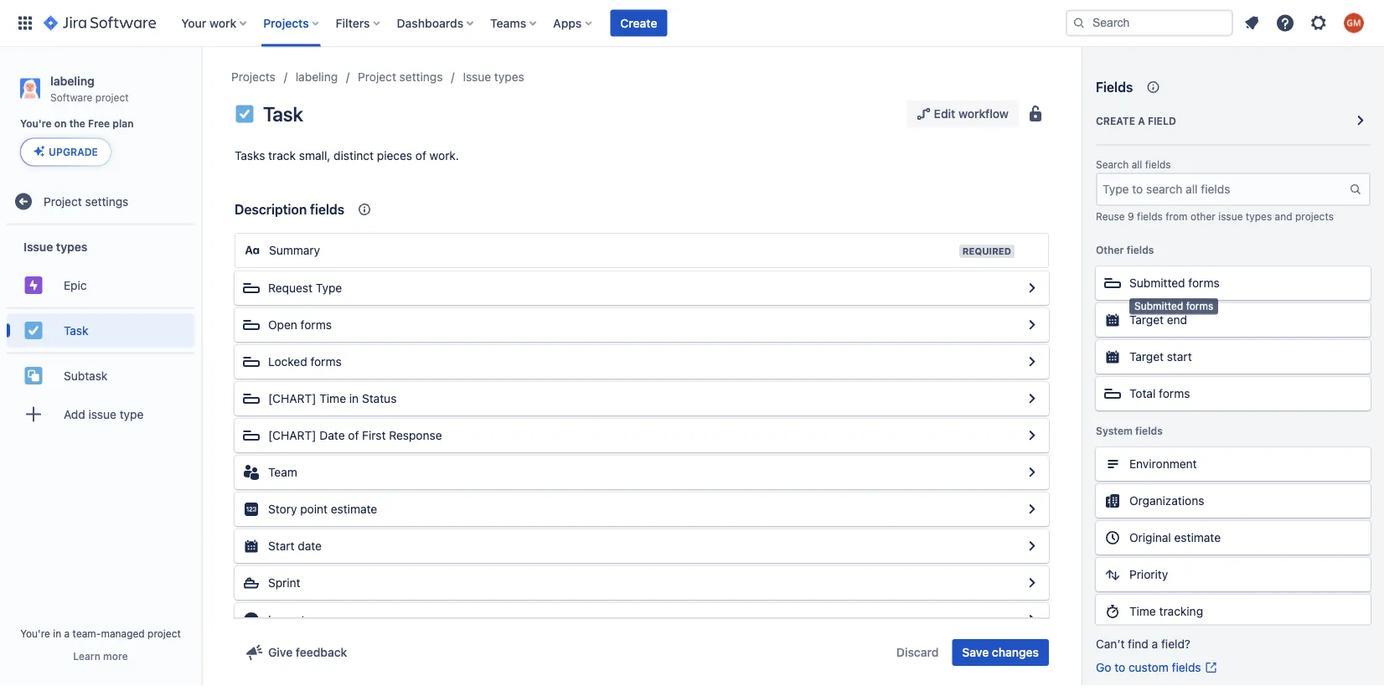 Task type: vqa. For each thing, say whether or not it's contained in the screenshot.
the left estimate
yes



Task type: describe. For each thing, give the bounding box(es) containing it.
locked
[[268, 355, 307, 369]]

total forms button
[[1096, 377, 1371, 411]]

story point estimate
[[268, 502, 377, 516]]

add issue type
[[64, 407, 144, 421]]

edit workflow button
[[907, 101, 1019, 127]]

give
[[268, 646, 293, 659]]

first
[[362, 429, 386, 442]]

apps button
[[548, 10, 599, 36]]

1 horizontal spatial issue
[[1219, 210, 1243, 222]]

open field configuration image for type
[[1022, 278, 1042, 298]]

small,
[[299, 149, 330, 163]]

system
[[1096, 425, 1133, 437]]

open field configuration image inside sprint button
[[1022, 573, 1042, 593]]

more information about the context fields image
[[355, 199, 375, 220]]

upgrade
[[49, 146, 98, 158]]

original estimate button
[[1096, 521, 1371, 555]]

[chart] date of first response
[[268, 429, 442, 442]]

learn
[[73, 650, 100, 662]]

fields right other
[[1127, 244, 1154, 256]]

issue inside button
[[88, 407, 116, 421]]

epic link
[[7, 268, 194, 302]]

[chart] for [chart] time in status
[[268, 392, 316, 406]]

summary
[[269, 243, 320, 257]]

add
[[64, 407, 85, 421]]

0 vertical spatial issue
[[463, 70, 491, 84]]

can't
[[1096, 637, 1125, 651]]

0 vertical spatial project
[[358, 70, 396, 84]]

start date button
[[235, 530, 1049, 563]]

other
[[1096, 244, 1124, 256]]

issue type icon image
[[235, 104, 255, 124]]

apps
[[553, 16, 582, 30]]

forms for open forms button
[[301, 318, 332, 332]]

tasks
[[235, 149, 265, 163]]

edit
[[934, 107, 956, 121]]

search
[[1096, 159, 1129, 171]]

required
[[963, 246, 1011, 257]]

on
[[54, 118, 67, 130]]

date
[[298, 539, 322, 553]]

filters
[[336, 16, 370, 30]]

group containing issue types
[[7, 225, 194, 441]]

description
[[235, 202, 307, 217]]

tracking
[[1159, 605, 1203, 618]]

priority
[[1130, 568, 1168, 582]]

0 horizontal spatial in
[[53, 628, 61, 639]]

your
[[181, 16, 206, 30]]

[chart] time in status button
[[235, 382, 1049, 416]]

time tracking button
[[1096, 595, 1371, 628]]

teams button
[[485, 10, 543, 36]]

fields right system
[[1136, 425, 1163, 437]]

projects link
[[231, 67, 276, 87]]

dashboards
[[397, 16, 464, 30]]

organizations button
[[1096, 484, 1371, 518]]

target end button
[[1096, 303, 1371, 337]]

this link will be opened in a new tab image
[[1205, 661, 1218, 675]]

search image
[[1073, 16, 1086, 30]]

open field configuration image for date
[[1022, 536, 1042, 556]]

subtask
[[64, 369, 108, 382]]

give feedback
[[268, 646, 347, 659]]

field
[[1148, 115, 1176, 127]]

open field configuration image inside team button
[[1022, 463, 1042, 483]]

1 vertical spatial issue
[[23, 240, 53, 254]]

submitted forms inside tooltip
[[1135, 302, 1214, 314]]

save changes
[[962, 646, 1039, 659]]

submitted forms inside 'button'
[[1130, 276, 1220, 290]]

type
[[120, 407, 144, 421]]

open field configuration image for forms
[[1022, 315, 1042, 335]]

task link
[[7, 314, 194, 347]]

fields
[[1096, 79, 1133, 95]]

request type button
[[235, 272, 1049, 305]]

submitted inside tooltip
[[1135, 302, 1183, 314]]

no restrictions image
[[1026, 104, 1046, 124]]

0 vertical spatial types
[[494, 70, 524, 84]]

tasks track small, distinct pieces of work.
[[235, 149, 459, 163]]

open field configuration image inside impact button
[[1022, 610, 1042, 630]]

labeling link
[[296, 67, 338, 87]]

go
[[1096, 661, 1112, 675]]

feedback
[[296, 646, 347, 659]]

all
[[1132, 159, 1142, 171]]

open forms button
[[235, 308, 1049, 342]]

Type to search all fields text field
[[1098, 174, 1349, 204]]

impact
[[268, 613, 305, 627]]

forms for total forms button
[[1159, 387, 1190, 401]]

dashboards button
[[392, 10, 480, 36]]

learn more button
[[73, 649, 128, 663]]

story
[[268, 502, 297, 516]]

appswitcher icon image
[[15, 13, 35, 33]]

create for create a field
[[1096, 115, 1136, 127]]

date
[[320, 429, 345, 442]]

projects
[[1295, 210, 1334, 222]]

fields left this link will be opened in a new tab icon
[[1172, 661, 1201, 675]]

you're for you're in a team-managed project
[[20, 628, 50, 639]]

0 horizontal spatial project
[[44, 194, 82, 208]]

open field configuration image for time
[[1022, 389, 1042, 409]]

submitted inside 'button'
[[1130, 276, 1185, 290]]

a for you're in a team-managed project
[[64, 628, 70, 639]]

environment
[[1130, 457, 1197, 471]]

project inside labeling software project
[[95, 91, 129, 103]]

learn more
[[73, 650, 128, 662]]

open field configuration image for point
[[1022, 499, 1042, 520]]

1 horizontal spatial project
[[148, 628, 181, 639]]

forms for locked forms button
[[310, 355, 342, 369]]

target for target start
[[1130, 350, 1164, 364]]

request type
[[268, 281, 342, 295]]

priority button
[[1096, 558, 1371, 592]]

0 horizontal spatial types
[[56, 240, 87, 254]]

projects for projects 'link'
[[231, 70, 276, 84]]

filters button
[[331, 10, 387, 36]]

0 vertical spatial issue types
[[463, 70, 524, 84]]

start date
[[268, 539, 322, 553]]

add issue type image
[[23, 404, 44, 424]]

total
[[1130, 387, 1156, 401]]

discard
[[897, 646, 939, 659]]

in inside [chart] time in status button
[[349, 392, 359, 406]]

time tracking
[[1130, 605, 1203, 618]]



Task type: locate. For each thing, give the bounding box(es) containing it.
0 vertical spatial submitted forms
[[1130, 276, 1220, 290]]

[chart] time in status
[[268, 392, 397, 406]]

more
[[103, 650, 128, 662]]

labeling for labeling software project
[[50, 74, 94, 88]]

issue types down the teams
[[463, 70, 524, 84]]

1 open field configuration image from the top
[[1022, 278, 1042, 298]]

1 horizontal spatial task
[[263, 102, 303, 126]]

submitted forms up "start"
[[1135, 302, 1214, 314]]

forms up submitted forms tooltip
[[1189, 276, 1220, 290]]

submitted forms up submitted forms tooltip
[[1130, 276, 1220, 290]]

Search field
[[1066, 10, 1234, 36]]

open field configuration image for date
[[1022, 426, 1042, 446]]

sidebar navigation image
[[183, 67, 220, 101]]

forms right the open
[[301, 318, 332, 332]]

3 open field configuration image from the top
[[1022, 573, 1042, 593]]

open field configuration image inside request type button
[[1022, 278, 1042, 298]]

1 open field configuration image from the top
[[1022, 315, 1042, 335]]

issue down the teams
[[463, 70, 491, 84]]

in
[[349, 392, 359, 406], [53, 628, 61, 639]]

[chart] for [chart] date of first response
[[268, 429, 316, 442]]

2 open field configuration image from the top
[[1022, 389, 1042, 409]]

0 horizontal spatial issue
[[23, 240, 53, 254]]

labeling down projects popup button on the left
[[296, 70, 338, 84]]

open field configuration image inside story point estimate button
[[1022, 499, 1042, 520]]

task group
[[7, 307, 194, 352]]

story point estimate button
[[235, 493, 1049, 526]]

0 horizontal spatial task
[[64, 323, 88, 337]]

types left and
[[1246, 210, 1272, 222]]

create for create
[[620, 16, 657, 30]]

1 vertical spatial of
[[348, 429, 359, 442]]

estimate right point
[[331, 502, 377, 516]]

0 horizontal spatial issue
[[88, 407, 116, 421]]

0 horizontal spatial time
[[320, 392, 346, 406]]

software
[[50, 91, 93, 103]]

create down fields
[[1096, 115, 1136, 127]]

of left work.
[[416, 149, 426, 163]]

0 vertical spatial project settings
[[358, 70, 443, 84]]

1 vertical spatial project settings link
[[7, 185, 194, 218]]

you're for you're on the free plan
[[20, 118, 52, 130]]

0 horizontal spatial issue types
[[23, 240, 87, 254]]

1 vertical spatial settings
[[85, 194, 128, 208]]

1 horizontal spatial project settings
[[358, 70, 443, 84]]

0 horizontal spatial project
[[95, 91, 129, 103]]

[chart]
[[268, 392, 316, 406], [268, 429, 316, 442]]

task down epic
[[64, 323, 88, 337]]

target for target end
[[1130, 313, 1164, 327]]

project right managed
[[148, 628, 181, 639]]

4 open field configuration image from the top
[[1022, 463, 1042, 483]]

settings image
[[1309, 13, 1329, 33]]

primary element
[[10, 0, 1066, 47]]

0 vertical spatial create
[[620, 16, 657, 30]]

in left team-
[[53, 628, 61, 639]]

a
[[1138, 115, 1145, 127], [64, 628, 70, 639], [1152, 637, 1158, 651]]

help image
[[1275, 13, 1296, 33]]

1 vertical spatial estimate
[[1175, 531, 1221, 545]]

create a field
[[1096, 115, 1176, 127]]

1 vertical spatial issue
[[88, 407, 116, 421]]

locked forms button
[[235, 345, 1049, 379]]

project settings down dashboards
[[358, 70, 443, 84]]

estimate right original
[[1175, 531, 1221, 545]]

plan
[[113, 118, 134, 130]]

1 horizontal spatial in
[[349, 392, 359, 406]]

point
[[300, 502, 328, 516]]

open field configuration image
[[1022, 315, 1042, 335], [1022, 389, 1042, 409], [1022, 426, 1042, 446], [1022, 463, 1042, 483], [1022, 499, 1042, 520], [1022, 536, 1042, 556], [1022, 610, 1042, 630]]

jira software image
[[44, 13, 156, 33], [44, 13, 156, 33]]

fields right 9
[[1137, 210, 1163, 222]]

1 target from the top
[[1130, 313, 1164, 327]]

the
[[69, 118, 85, 130]]

1 vertical spatial submitted forms
[[1135, 302, 1214, 314]]

0 vertical spatial time
[[320, 392, 346, 406]]

0 vertical spatial in
[[349, 392, 359, 406]]

1 vertical spatial project
[[44, 194, 82, 208]]

your profile and settings image
[[1344, 13, 1364, 33]]

other fields
[[1096, 244, 1154, 256]]

teams
[[490, 16, 526, 30]]

7 open field configuration image from the top
[[1022, 610, 1042, 630]]

project up plan
[[95, 91, 129, 103]]

issue types link
[[463, 67, 524, 87]]

project settings
[[358, 70, 443, 84], [44, 194, 128, 208]]

2 [chart] from the top
[[268, 429, 316, 442]]

of
[[416, 149, 426, 163], [348, 429, 359, 442]]

0 vertical spatial of
[[416, 149, 426, 163]]

2 target from the top
[[1130, 350, 1164, 364]]

0 vertical spatial projects
[[263, 16, 309, 30]]

upgrade button
[[21, 139, 111, 165]]

1 horizontal spatial create
[[1096, 115, 1136, 127]]

team
[[268, 466, 297, 479]]

go to custom fields link
[[1096, 659, 1218, 676]]

0 vertical spatial you're
[[20, 118, 52, 130]]

forms inside tooltip
[[1186, 302, 1214, 314]]

projects
[[263, 16, 309, 30], [231, 70, 276, 84]]

original
[[1130, 531, 1171, 545]]

target start
[[1130, 350, 1192, 364]]

2 open field configuration image from the top
[[1022, 352, 1042, 372]]

submitted up submitted forms tooltip
[[1130, 276, 1185, 290]]

start
[[268, 539, 295, 553]]

0 vertical spatial project
[[95, 91, 129, 103]]

6 open field configuration image from the top
[[1022, 536, 1042, 556]]

1 horizontal spatial settings
[[399, 70, 443, 84]]

open
[[268, 318, 297, 332]]

team-
[[73, 628, 101, 639]]

search all fields
[[1096, 159, 1171, 171]]

fields right all
[[1145, 159, 1171, 171]]

labeling up software in the left of the page
[[50, 74, 94, 88]]

in left status
[[349, 392, 359, 406]]

system fields
[[1096, 425, 1163, 437]]

types down the teams
[[494, 70, 524, 84]]

1 horizontal spatial labeling
[[296, 70, 338, 84]]

open field configuration image for forms
[[1022, 352, 1042, 372]]

0 vertical spatial submitted
[[1130, 276, 1185, 290]]

projects inside popup button
[[263, 16, 309, 30]]

1 horizontal spatial estimate
[[1175, 531, 1221, 545]]

can't find a field?
[[1096, 637, 1191, 651]]

a left the field
[[1138, 115, 1145, 127]]

you're on the free plan
[[20, 118, 134, 130]]

1 [chart] from the top
[[268, 392, 316, 406]]

projects button
[[258, 10, 326, 36]]

open forms
[[268, 318, 332, 332]]

of inside [chart] date of first response button
[[348, 429, 359, 442]]

0 vertical spatial open field configuration image
[[1022, 278, 1042, 298]]

project settings link down dashboards
[[358, 67, 443, 87]]

3 open field configuration image from the top
[[1022, 426, 1042, 446]]

2 vertical spatial open field configuration image
[[1022, 573, 1042, 593]]

save changes button
[[952, 639, 1049, 666]]

a left team-
[[64, 628, 70, 639]]

open field configuration image inside the start date button
[[1022, 536, 1042, 556]]

time up date
[[320, 392, 346, 406]]

give feedback button
[[235, 639, 357, 666]]

1 vertical spatial projects
[[231, 70, 276, 84]]

1 vertical spatial issue types
[[23, 240, 87, 254]]

changes
[[992, 646, 1039, 659]]

banner containing your work
[[0, 0, 1384, 47]]

1 vertical spatial [chart]
[[268, 429, 316, 442]]

status
[[362, 392, 397, 406]]

submitted forms button
[[1096, 266, 1371, 300]]

time up can't find a field?
[[1130, 605, 1156, 618]]

[chart] date of first response button
[[235, 419, 1049, 453]]

forms down submitted forms 'button'
[[1186, 302, 1214, 314]]

original estimate
[[1130, 531, 1221, 545]]

you're left on
[[20, 118, 52, 130]]

settings down dashboards
[[399, 70, 443, 84]]

0 vertical spatial estimate
[[331, 502, 377, 516]]

1 you're from the top
[[20, 118, 52, 130]]

task right issue type icon
[[263, 102, 303, 126]]

create right apps dropdown button
[[620, 16, 657, 30]]

1 vertical spatial open field configuration image
[[1022, 352, 1042, 372]]

0 horizontal spatial labeling
[[50, 74, 94, 88]]

time
[[320, 392, 346, 406], [1130, 605, 1156, 618]]

2 you're from the top
[[20, 628, 50, 639]]

0 horizontal spatial create
[[620, 16, 657, 30]]

target inside target start button
[[1130, 350, 1164, 364]]

open field configuration image inside open forms button
[[1022, 315, 1042, 335]]

[chart] up team
[[268, 429, 316, 442]]

open field configuration image inside [chart] date of first response button
[[1022, 426, 1042, 446]]

type
[[316, 281, 342, 295]]

forms up "[chart] time in status"
[[310, 355, 342, 369]]

1 horizontal spatial project settings link
[[358, 67, 443, 87]]

projects up the labeling link
[[263, 16, 309, 30]]

1 vertical spatial in
[[53, 628, 61, 639]]

0 vertical spatial project settings link
[[358, 67, 443, 87]]

forms inside 'button'
[[1189, 276, 1220, 290]]

submitted up target start
[[1135, 302, 1183, 314]]

subtask link
[[7, 359, 194, 392]]

estimate
[[331, 502, 377, 516], [1175, 531, 1221, 545]]

projects for projects popup button on the left
[[263, 16, 309, 30]]

1 horizontal spatial project
[[358, 70, 396, 84]]

free
[[88, 118, 110, 130]]

a right find
[[1152, 637, 1158, 651]]

0 horizontal spatial of
[[348, 429, 359, 442]]

create button
[[610, 10, 667, 36]]

submitted forms tooltip
[[1130, 300, 1219, 316]]

more information about the fields image
[[1143, 77, 1163, 97]]

open field configuration image
[[1022, 278, 1042, 298], [1022, 352, 1042, 372], [1022, 573, 1042, 593]]

settings
[[399, 70, 443, 84], [85, 194, 128, 208]]

custom
[[1129, 661, 1169, 675]]

1 vertical spatial time
[[1130, 605, 1156, 618]]

0 horizontal spatial estimate
[[331, 502, 377, 516]]

issue types
[[463, 70, 524, 84], [23, 240, 87, 254]]

organizations
[[1130, 494, 1205, 508]]

labeling software project
[[50, 74, 129, 103]]

issue right other
[[1219, 210, 1243, 222]]

0 vertical spatial issue
[[1219, 210, 1243, 222]]

issue
[[463, 70, 491, 84], [23, 240, 53, 254]]

2 vertical spatial types
[[56, 240, 87, 254]]

task
[[263, 102, 303, 126], [64, 323, 88, 337]]

pieces
[[377, 149, 412, 163]]

field?
[[1161, 637, 1191, 651]]

0 vertical spatial [chart]
[[268, 392, 316, 406]]

0 horizontal spatial settings
[[85, 194, 128, 208]]

1 horizontal spatial issue
[[463, 70, 491, 84]]

settings down upgrade
[[85, 194, 128, 208]]

1 vertical spatial project
[[148, 628, 181, 639]]

open field configuration image inside locked forms button
[[1022, 352, 1042, 372]]

project settings link down upgrade
[[7, 185, 194, 218]]

1 horizontal spatial types
[[494, 70, 524, 84]]

labeling inside labeling software project
[[50, 74, 94, 88]]

banner
[[0, 0, 1384, 47]]

you're left team-
[[20, 628, 50, 639]]

1 horizontal spatial time
[[1130, 605, 1156, 618]]

open field configuration image inside [chart] time in status button
[[1022, 389, 1042, 409]]

end
[[1167, 313, 1188, 327]]

notifications image
[[1242, 13, 1262, 33]]

epic
[[64, 278, 87, 292]]

forms inside button
[[1159, 387, 1190, 401]]

your work button
[[176, 10, 253, 36]]

response
[[389, 429, 442, 442]]

of left first
[[348, 429, 359, 442]]

2 horizontal spatial types
[[1246, 210, 1272, 222]]

project down filters popup button
[[358, 70, 396, 84]]

impact button
[[235, 603, 1049, 637]]

[chart] down locked
[[268, 392, 316, 406]]

0 vertical spatial target
[[1130, 313, 1164, 327]]

2 horizontal spatial a
[[1152, 637, 1158, 651]]

1 vertical spatial task
[[64, 323, 88, 337]]

project down upgrade button
[[44, 194, 82, 208]]

project settings down upgrade
[[44, 194, 128, 208]]

5 open field configuration image from the top
[[1022, 499, 1042, 520]]

target left end at the right top of page
[[1130, 313, 1164, 327]]

project
[[95, 91, 129, 103], [148, 628, 181, 639]]

you're
[[20, 118, 52, 130], [20, 628, 50, 639]]

labeling for labeling
[[296, 70, 338, 84]]

0 horizontal spatial project settings link
[[7, 185, 194, 218]]

1 horizontal spatial a
[[1138, 115, 1145, 127]]

projects up issue type icon
[[231, 70, 276, 84]]

1 vertical spatial target
[[1130, 350, 1164, 364]]

target inside 'target end' button
[[1130, 313, 1164, 327]]

go to custom fields
[[1096, 661, 1201, 675]]

1 vertical spatial project settings
[[44, 194, 128, 208]]

description fields
[[235, 202, 344, 217]]

1 horizontal spatial of
[[416, 149, 426, 163]]

1 vertical spatial types
[[1246, 210, 1272, 222]]

a for can't find a field?
[[1152, 637, 1158, 651]]

types up epic
[[56, 240, 87, 254]]

0 horizontal spatial a
[[64, 628, 70, 639]]

locked forms
[[268, 355, 342, 369]]

issue types up epic
[[23, 240, 87, 254]]

1 vertical spatial create
[[1096, 115, 1136, 127]]

to
[[1115, 661, 1126, 675]]

1 vertical spatial you're
[[20, 628, 50, 639]]

types
[[494, 70, 524, 84], [1246, 210, 1272, 222], [56, 240, 87, 254]]

0 horizontal spatial project settings
[[44, 194, 128, 208]]

workflow
[[959, 107, 1009, 121]]

add issue type button
[[7, 397, 194, 431]]

issue right add
[[88, 407, 116, 421]]

group
[[7, 225, 194, 441]]

track
[[268, 149, 296, 163]]

1 vertical spatial submitted
[[1135, 302, 1183, 314]]

task inside group
[[64, 323, 88, 337]]

discard button
[[886, 639, 949, 666]]

reuse
[[1096, 210, 1125, 222]]

fields left 'more information about the context fields' image
[[310, 202, 344, 217]]

environment button
[[1096, 447, 1371, 481]]

forms right total
[[1159, 387, 1190, 401]]

distinct
[[334, 149, 374, 163]]

0 vertical spatial settings
[[399, 70, 443, 84]]

0 vertical spatial task
[[263, 102, 303, 126]]

forms for submitted forms 'button'
[[1189, 276, 1220, 290]]

issue up epic link
[[23, 240, 53, 254]]

find
[[1128, 637, 1149, 651]]

target end
[[1130, 313, 1188, 327]]

other
[[1191, 210, 1216, 222]]

create inside button
[[620, 16, 657, 30]]

target left "start"
[[1130, 350, 1164, 364]]

1 horizontal spatial issue types
[[463, 70, 524, 84]]

from
[[1166, 210, 1188, 222]]



